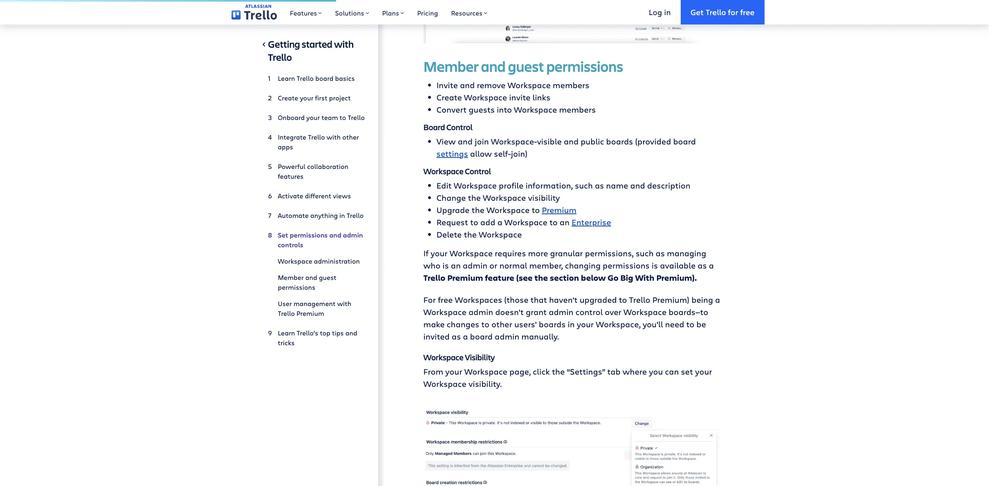 Task type: describe. For each thing, give the bounding box(es) containing it.
permissions inside if your workspace requires more granular permissions, such as managing who is an admin or normal member, changing permissions is available as a trello premium feature (see the section below go big with premium).
[[603, 260, 650, 271]]

from
[[423, 367, 443, 378]]

settings
[[436, 148, 468, 159]]

member,
[[529, 260, 563, 271]]

to right team
[[340, 113, 346, 122]]

public
[[581, 136, 604, 147]]

information,
[[526, 180, 573, 191]]

and up remove on the top of page
[[481, 56, 506, 76]]

get trello for free link
[[681, 0, 764, 25]]

log in link
[[639, 0, 681, 25]]

premium inside if your workspace requires more granular permissions, such as managing who is an admin or normal member, changing permissions is available as a trello premium feature (see the section below go big with premium).
[[447, 273, 483, 284]]

premium).
[[656, 273, 697, 284]]

name
[[606, 180, 628, 191]]

to right changes
[[481, 319, 489, 330]]

pricing
[[417, 9, 438, 17]]

activate different views link
[[268, 188, 365, 204]]

boards—to
[[669, 307, 708, 318]]

workspace administration link
[[268, 254, 365, 270]]

for
[[423, 295, 436, 306]]

workspace down controls
[[278, 257, 312, 266]]

resources
[[451, 9, 483, 17]]

with for trello
[[327, 133, 341, 141]]

0 vertical spatial board
[[315, 74, 333, 83]]

view
[[436, 136, 456, 147]]

guest for member and guest permissions
[[319, 274, 336, 282]]

premium inside user management with trello premium
[[296, 310, 324, 318]]

different
[[305, 192, 331, 200]]

activate different views
[[278, 192, 351, 200]]

your inside "link"
[[300, 94, 313, 102]]

(those
[[504, 295, 529, 306]]

set permissions and admin controls link
[[268, 227, 365, 254]]

management
[[294, 300, 336, 308]]

links
[[533, 92, 550, 103]]

the up add
[[472, 205, 485, 216]]

board inside for free workspaces (those that haven't upgraded to trello premium) being a workspace admin doesn't grant admin control over workspace boards—to make changes to other users' boards in your workspace, you'll need to be invited as a board admin manually.
[[470, 332, 493, 343]]

below
[[581, 273, 606, 284]]

team
[[322, 113, 338, 122]]

with for started
[[334, 38, 354, 51]]

user management with trello premium
[[278, 300, 351, 318]]

solutions button
[[329, 0, 376, 25]]

integrate
[[278, 133, 306, 141]]

page,
[[509, 367, 531, 378]]

workspace administration
[[278, 257, 360, 266]]

create your first project link
[[268, 90, 365, 106]]

2 is from the left
[[652, 260, 658, 271]]

as up available
[[656, 248, 665, 259]]

getting started with trello
[[268, 38, 354, 64]]

anything
[[310, 211, 338, 220]]

normal
[[499, 260, 527, 271]]

for
[[728, 7, 738, 17]]

you'll
[[643, 319, 663, 330]]

administration
[[314, 257, 360, 266]]

set
[[681, 367, 693, 378]]

collaboration
[[307, 162, 348, 171]]

a down changes
[[463, 332, 468, 343]]

an image showing members for a trello workspace image
[[423, 0, 721, 43]]

set permissions and admin controls
[[278, 231, 363, 250]]

can
[[665, 367, 679, 378]]

member and guest permissions
[[278, 274, 336, 292]]

set
[[278, 231, 288, 240]]

as inside workspace control edit workspace profile information, such as name and description change the workspace visibility upgrade the workspace to premium request to add a workspace to an enterprise delete the workspace
[[595, 180, 604, 191]]

visible
[[537, 136, 562, 147]]

premium)
[[652, 295, 689, 306]]

for free workspaces (those that haven't upgraded to trello premium) being a workspace admin doesn't grant admin control over workspace boards—to make changes to other users' boards in your workspace, you'll need to be invited as a board admin manually.
[[423, 295, 720, 343]]

request
[[436, 217, 468, 228]]

learn for learn trello board basics
[[278, 74, 295, 83]]

log in
[[649, 7, 671, 17]]

join
[[475, 136, 489, 147]]

trello up create your first project
[[297, 74, 314, 83]]

granular
[[550, 248, 583, 259]]

solutions
[[335, 9, 364, 17]]

requires
[[495, 248, 526, 259]]

a inside if your workspace requires more granular permissions, such as managing who is an admin or normal member, changing permissions is available as a trello premium feature (see the section below go big with premium).
[[709, 260, 714, 271]]

that
[[531, 295, 547, 306]]

to up over
[[619, 295, 627, 306]]

the right delete
[[464, 229, 477, 240]]

more
[[528, 248, 548, 259]]

admin down workspaces at bottom
[[469, 307, 493, 318]]

workspace down links
[[514, 104, 557, 115]]

workspace down add
[[479, 229, 522, 240]]

0 horizontal spatial in
[[339, 211, 345, 220]]

and right invite
[[460, 80, 475, 91]]

features
[[278, 172, 304, 181]]

permissions,
[[585, 248, 634, 259]]

activate
[[278, 192, 303, 200]]

trello inside for free workspaces (those that haven't upgraded to trello premium) being a workspace admin doesn't grant admin control over workspace boards—to make changes to other users' boards in your workspace, you'll need to be invited as a board admin manually.
[[629, 295, 650, 306]]

join)
[[511, 148, 527, 159]]

such inside workspace control edit workspace profile information, such as name and description change the workspace visibility upgrade the workspace to premium request to add a workspace to an enterprise delete the workspace
[[575, 180, 593, 191]]

feature
[[485, 273, 514, 284]]

boards inside board control view and join workspace-visible and public boards (provided board settings allow self-join)
[[606, 136, 633, 147]]

big
[[620, 273, 633, 284]]

where
[[623, 367, 647, 378]]

with for management
[[337, 300, 351, 308]]

an inside workspace control edit workspace profile information, such as name and description change the workspace visibility upgrade the workspace to premium request to add a workspace to an enterprise delete the workspace
[[560, 217, 570, 228]]

powerful
[[278, 162, 305, 171]]

pricing link
[[411, 0, 445, 25]]

member and guest permissions link
[[268, 270, 365, 296]]

0 vertical spatial members
[[553, 80, 589, 91]]

features button
[[283, 0, 329, 25]]

board inside board control view and join workspace-visible and public boards (provided board settings allow self-join)
[[673, 136, 696, 147]]

powerful collaboration features
[[278, 162, 348, 181]]

admin inside if your workspace requires more granular permissions, such as managing who is an admin or normal member, changing permissions is available as a trello premium feature (see the section below go big with premium).
[[463, 260, 487, 271]]

being
[[692, 295, 713, 306]]

workspace up the edit
[[423, 166, 464, 177]]

to down "premium" link
[[550, 217, 558, 228]]

trello inside getting started with trello
[[268, 51, 292, 64]]

onboard your team to trello link
[[268, 110, 365, 126]]

and inside workspace control edit workspace profile information, such as name and description change the workspace visibility upgrade the workspace to premium request to add a workspace to an enterprise delete the workspace
[[630, 180, 645, 191]]

guest for member and guest permissions invite and remove workspace members create workspace invite links convert guests into workspace members
[[508, 56, 544, 76]]

permissions inside member and guest permissions invite and remove workspace members create workspace invite links convert guests into workspace members
[[546, 56, 623, 76]]

the inside if your workspace requires more granular permissions, such as managing who is an admin or normal member, changing permissions is available as a trello premium feature (see the section below go big with premium).
[[535, 273, 548, 284]]

enterprise link
[[572, 217, 611, 228]]

the right change
[[468, 193, 481, 204]]

upgraded
[[580, 295, 617, 306]]

admin down the "haven't"
[[549, 307, 573, 318]]

your inside if your workspace requires more granular permissions, such as managing who is an admin or normal member, changing permissions is available as a trello premium feature (see the section below go big with premium).
[[431, 248, 448, 259]]

tab
[[607, 367, 621, 378]]

workspace inside if your workspace requires more granular permissions, such as managing who is an admin or normal member, changing permissions is available as a trello premium feature (see the section below go big with premium).
[[450, 248, 493, 259]]



Task type: locate. For each thing, give the bounding box(es) containing it.
your right if
[[431, 248, 448, 259]]

0 horizontal spatial is
[[443, 260, 449, 271]]

to down visibility
[[532, 205, 540, 216]]

with
[[635, 273, 654, 284]]

other inside for free workspaces (those that haven't upgraded to trello premium) being a workspace admin doesn't grant admin control over workspace boards—to make changes to other users' boards in your workspace, you'll need to be invited as a board admin manually.
[[492, 319, 512, 330]]

boards right public
[[606, 136, 633, 147]]

such inside if your workspace requires more granular permissions, such as managing who is an admin or normal member, changing permissions is available as a trello premium feature (see the section below go big with premium).
[[636, 248, 654, 259]]

your right the set
[[695, 367, 712, 378]]

you
[[649, 367, 663, 378]]

features
[[290, 9, 317, 17]]

learn trello board basics
[[278, 74, 355, 83]]

control down convert
[[446, 122, 473, 133]]

a right available
[[709, 260, 714, 271]]

permissions inside set permissions and admin controls
[[290, 231, 328, 240]]

member
[[423, 56, 479, 76], [278, 274, 304, 282]]

0 vertical spatial member
[[423, 56, 479, 76]]

2 vertical spatial in
[[568, 319, 575, 330]]

admin inside set permissions and admin controls
[[343, 231, 363, 240]]

controls
[[278, 241, 303, 250]]

doesn't
[[495, 307, 524, 318]]

1 vertical spatial members
[[559, 104, 596, 115]]

1 vertical spatial control
[[465, 166, 491, 177]]

with inside integrate trello with other apps
[[327, 133, 341, 141]]

0 vertical spatial premium
[[542, 205, 577, 216]]

1 is from the left
[[443, 260, 449, 271]]

1 vertical spatial with
[[327, 133, 341, 141]]

0 horizontal spatial member
[[278, 274, 304, 282]]

1 vertical spatial other
[[492, 319, 512, 330]]

create down invite
[[436, 92, 462, 103]]

tips
[[332, 329, 344, 338]]

2 horizontal spatial in
[[664, 7, 671, 17]]

0 vertical spatial an
[[560, 217, 570, 228]]

2 vertical spatial board
[[470, 332, 493, 343]]

premium inside workspace control edit workspace profile information, such as name and description change the workspace visibility upgrade the workspace to premium request to add a workspace to an enterprise delete the workspace
[[542, 205, 577, 216]]

premium link
[[542, 205, 577, 216]]

1 vertical spatial an
[[451, 260, 461, 271]]

control for workspace
[[465, 166, 491, 177]]

your down control at the right of the page
[[577, 319, 594, 330]]

workspace down profile
[[483, 193, 526, 204]]

trello down with
[[629, 295, 650, 306]]

premium
[[542, 205, 577, 216], [447, 273, 483, 284], [296, 310, 324, 318]]

premium down visibility
[[542, 205, 577, 216]]

trello down views
[[347, 211, 364, 220]]

a right add
[[497, 217, 502, 228]]

1 horizontal spatial create
[[436, 92, 462, 103]]

workspaces
[[455, 295, 502, 306]]

0 vertical spatial guest
[[508, 56, 544, 76]]

haven't
[[549, 295, 578, 306]]

be
[[696, 319, 706, 330]]

user management with trello premium link
[[268, 296, 365, 322]]

with down team
[[327, 133, 341, 141]]

1 horizontal spatial member
[[423, 56, 479, 76]]

workspace control edit workspace profile information, such as name and description change the workspace visibility upgrade the workspace to premium request to add a workspace to an enterprise delete the workspace
[[423, 166, 690, 240]]

free inside "get trello for free" 'link'
[[740, 7, 755, 17]]

0 horizontal spatial premium
[[296, 310, 324, 318]]

0 horizontal spatial free
[[438, 295, 453, 306]]

board right the (provided
[[673, 136, 696, 147]]

other down doesn't on the bottom right of the page
[[492, 319, 512, 330]]

0 horizontal spatial guest
[[319, 274, 336, 282]]

0 horizontal spatial boards
[[539, 319, 566, 330]]

project
[[329, 94, 351, 102]]

page progress progress bar
[[0, 0, 336, 2]]

trello down who
[[423, 273, 445, 284]]

who
[[423, 260, 440, 271]]

learn inside learn trello's top tips and tricks
[[278, 329, 295, 338]]

1 vertical spatial free
[[438, 295, 453, 306]]

control inside board control view and join workspace-visible and public boards (provided board settings allow self-join)
[[446, 122, 473, 133]]

learn for learn trello's top tips and tricks
[[278, 329, 295, 338]]

admin left or
[[463, 260, 487, 271]]

automate anything in trello
[[278, 211, 364, 220]]

other down onboard your team to trello
[[342, 133, 359, 141]]

1 vertical spatial board
[[673, 136, 696, 147]]

free inside for free workspaces (those that haven't upgraded to trello premium) being a workspace admin doesn't grant admin control over workspace boards—to make changes to other users' boards in your workspace, you'll need to be invited as a board admin manually.
[[438, 295, 453, 306]]

visibility.
[[469, 379, 502, 390]]

changing
[[565, 260, 601, 271]]

control down allow
[[465, 166, 491, 177]]

0 vertical spatial with
[[334, 38, 354, 51]]

create your first project
[[278, 94, 351, 102]]

create inside create your first project "link"
[[278, 94, 298, 102]]

remove
[[477, 80, 506, 91]]

an inside if your workspace requires more granular permissions, such as managing who is an admin or normal member, changing permissions is available as a trello premium feature (see the section below go big with premium).
[[451, 260, 461, 271]]

1 horizontal spatial in
[[568, 319, 575, 330]]

and inside 'member and guest permissions'
[[305, 274, 317, 282]]

in
[[664, 7, 671, 17], [339, 211, 345, 220], [568, 319, 575, 330]]

in inside for free workspaces (those that haven't upgraded to trello premium) being a workspace admin doesn't grant admin control over workspace boards—to make changes to other users' boards in your workspace, you'll need to be invited as a board admin manually.
[[568, 319, 575, 330]]

learn
[[278, 74, 295, 83], [278, 329, 295, 338]]

with
[[334, 38, 354, 51], [327, 133, 341, 141], [337, 300, 351, 308]]

log
[[649, 7, 662, 17]]

atlassian trello image
[[231, 5, 277, 20]]

trello
[[706, 7, 726, 17], [268, 51, 292, 64], [297, 74, 314, 83], [348, 113, 365, 122], [308, 133, 325, 141], [347, 211, 364, 220], [423, 273, 445, 284], [629, 295, 650, 306], [278, 310, 295, 318]]

or
[[489, 260, 497, 271]]

permissions
[[546, 56, 623, 76], [290, 231, 328, 240], [603, 260, 650, 271], [278, 283, 315, 292]]

first
[[315, 94, 327, 102]]

other inside integrate trello with other apps
[[342, 133, 359, 141]]

invite
[[436, 80, 458, 91]]

1 horizontal spatial board
[[470, 332, 493, 343]]

self-
[[494, 148, 511, 159]]

resources button
[[445, 0, 494, 25]]

create inside member and guest permissions invite and remove workspace members create workspace invite links convert guests into workspace members
[[436, 92, 462, 103]]

and down anything
[[329, 231, 341, 240]]

0 vertical spatial boards
[[606, 136, 633, 147]]

0 vertical spatial control
[[446, 122, 473, 133]]

create
[[436, 92, 462, 103], [278, 94, 298, 102]]

as down "managing"
[[698, 260, 707, 271]]

member up invite
[[423, 56, 479, 76]]

create up onboard
[[278, 94, 298, 102]]

trello down user
[[278, 310, 295, 318]]

and inside set permissions and admin controls
[[329, 231, 341, 240]]

and right tips
[[345, 329, 357, 338]]

an down "premium" link
[[560, 217, 570, 228]]

1 horizontal spatial such
[[636, 248, 654, 259]]

with right started on the left top
[[334, 38, 354, 51]]

admin up administration
[[343, 231, 363, 240]]

convert
[[436, 104, 467, 115]]

member for member and guest permissions invite and remove workspace members create workspace invite links convert guests into workspace members
[[423, 56, 479, 76]]

trello inside user management with trello premium
[[278, 310, 295, 318]]

workspace up the visibility.
[[464, 367, 507, 378]]

as down changes
[[452, 332, 461, 343]]

trello down the project
[[348, 113, 365, 122]]

learn trello board basics link
[[268, 70, 365, 87]]

free
[[740, 7, 755, 17], [438, 295, 453, 306]]

control for board
[[446, 122, 473, 133]]

(provided
[[635, 136, 671, 147]]

available
[[660, 260, 696, 271]]

a inside workspace control edit workspace profile information, such as name and description change the workspace visibility upgrade the workspace to premium request to add a workspace to an enterprise delete the workspace
[[497, 217, 502, 228]]

your inside for free workspaces (those that haven't upgraded to trello premium) being a workspace admin doesn't grant admin control over workspace boards—to make changes to other users' boards in your workspace, you'll need to be invited as a board admin manually.
[[577, 319, 594, 330]]

click
[[533, 367, 550, 378]]

your left team
[[306, 113, 320, 122]]

the down member,
[[535, 273, 548, 284]]

such up with
[[636, 248, 654, 259]]

1 horizontal spatial boards
[[606, 136, 633, 147]]

2 horizontal spatial premium
[[542, 205, 577, 216]]

if
[[423, 248, 429, 259]]

0 horizontal spatial create
[[278, 94, 298, 102]]

guest up the invite
[[508, 56, 544, 76]]

profile
[[499, 180, 524, 191]]

a right being
[[715, 295, 720, 306]]

boards
[[606, 136, 633, 147], [539, 319, 566, 330]]

0 horizontal spatial board
[[315, 74, 333, 83]]

and inside learn trello's top tips and tricks
[[345, 329, 357, 338]]

"settings"
[[567, 367, 605, 378]]

1 horizontal spatial an
[[560, 217, 570, 228]]

upgrade
[[436, 205, 470, 216]]

need
[[665, 319, 684, 330]]

workspace up make
[[423, 307, 466, 318]]

member and guest permissions invite and remove workspace members create workspace invite links convert guests into workspace members
[[423, 56, 623, 115]]

0 vertical spatial free
[[740, 7, 755, 17]]

grant
[[526, 307, 547, 318]]

0 vertical spatial such
[[575, 180, 593, 191]]

and left public
[[564, 136, 579, 147]]

workspace down from
[[423, 379, 466, 390]]

trello left started on the left top
[[268, 51, 292, 64]]

your
[[300, 94, 313, 102], [306, 113, 320, 122], [431, 248, 448, 259], [577, 319, 594, 330], [445, 367, 462, 378], [695, 367, 712, 378]]

trello inside if your workspace requires more granular permissions, such as managing who is an admin or normal member, changing permissions is available as a trello premium feature (see the section below go big with premium).
[[423, 273, 445, 284]]

the inside workspace visibility from your workspace page, click the "settings" tab where you can set your workspace visibility.
[[552, 367, 565, 378]]

admin down the users' in the right of the page
[[495, 332, 519, 343]]

guest inside 'member and guest permissions'
[[319, 274, 336, 282]]

in down the "haven't"
[[568, 319, 575, 330]]

workspace up from
[[423, 352, 464, 363]]

2 vertical spatial with
[[337, 300, 351, 308]]

1 horizontal spatial guest
[[508, 56, 544, 76]]

workspace up the invite
[[508, 80, 551, 91]]

1 vertical spatial boards
[[539, 319, 566, 330]]

visibility
[[528, 193, 560, 204]]

make
[[423, 319, 445, 330]]

change
[[436, 193, 466, 204]]

1 learn from the top
[[278, 74, 295, 83]]

trello inside integrate trello with other apps
[[308, 133, 325, 141]]

guest down 'workspace administration'
[[319, 274, 336, 282]]

get trello for free
[[690, 7, 755, 17]]

automate
[[278, 211, 309, 220]]

1 vertical spatial member
[[278, 274, 304, 282]]

1 horizontal spatial premium
[[447, 273, 483, 284]]

in right log
[[664, 7, 671, 17]]

1 vertical spatial in
[[339, 211, 345, 220]]

with inside user management with trello premium
[[337, 300, 351, 308]]

workspace
[[508, 80, 551, 91], [464, 92, 507, 103], [514, 104, 557, 115], [423, 166, 464, 177], [454, 180, 497, 191], [483, 193, 526, 204], [487, 205, 530, 216], [504, 217, 547, 228], [479, 229, 522, 240], [450, 248, 493, 259], [278, 257, 312, 266], [423, 307, 466, 318], [624, 307, 667, 318], [423, 352, 464, 363], [464, 367, 507, 378], [423, 379, 466, 390]]

description
[[647, 180, 690, 191]]

is up with
[[652, 260, 658, 271]]

member up user
[[278, 274, 304, 282]]

your left first in the left of the page
[[300, 94, 313, 102]]

an image showing to set member permissions for a trello workspace image
[[423, 404, 721, 487]]

member inside 'member and guest permissions'
[[278, 274, 304, 282]]

in right anything
[[339, 211, 345, 220]]

board
[[423, 122, 445, 133]]

onboard your team to trello
[[278, 113, 365, 122]]

guest
[[508, 56, 544, 76], [319, 274, 336, 282]]

1 horizontal spatial free
[[740, 7, 755, 17]]

and left join
[[458, 136, 473, 147]]

workspace up or
[[450, 248, 493, 259]]

member inside member and guest permissions invite and remove workspace members create workspace invite links convert guests into workspace members
[[423, 56, 479, 76]]

0 horizontal spatial an
[[451, 260, 461, 271]]

plans
[[382, 9, 399, 17]]

to left be
[[686, 319, 694, 330]]

the right click on the right bottom of the page
[[552, 367, 565, 378]]

section
[[550, 273, 579, 284]]

with right management
[[337, 300, 351, 308]]

trello's
[[297, 329, 318, 338]]

permissions inside 'member and guest permissions'
[[278, 283, 315, 292]]

workspace up change
[[454, 180, 497, 191]]

boards up manually.
[[539, 319, 566, 330]]

add
[[480, 217, 495, 228]]

member for member and guest permissions
[[278, 274, 304, 282]]

basics
[[335, 74, 355, 83]]

as left name
[[595, 180, 604, 191]]

changes
[[447, 319, 479, 330]]

control inside workspace control edit workspace profile information, such as name and description change the workspace visibility upgrade the workspace to premium request to add a workspace to an enterprise delete the workspace
[[465, 166, 491, 177]]

and right name
[[630, 180, 645, 191]]

2 horizontal spatial board
[[673, 136, 696, 147]]

1 vertical spatial such
[[636, 248, 654, 259]]

learn up tricks
[[278, 329, 295, 338]]

is right who
[[443, 260, 449, 271]]

such left name
[[575, 180, 593, 191]]

workspace up you'll
[[624, 307, 667, 318]]

1 vertical spatial learn
[[278, 329, 295, 338]]

1 vertical spatial premium
[[447, 273, 483, 284]]

0 vertical spatial learn
[[278, 74, 295, 83]]

trello down onboard your team to trello link at the left
[[308, 133, 325, 141]]

delete
[[436, 229, 462, 240]]

plans button
[[376, 0, 411, 25]]

and down workspace administration link
[[305, 274, 317, 282]]

if your workspace requires more granular permissions, such as managing who is an admin or normal member, changing permissions is available as a trello premium feature (see the section below go big with premium).
[[423, 248, 714, 284]]

trello left for
[[706, 7, 726, 17]]

as inside for free workspaces (those that haven't upgraded to trello premium) being a workspace admin doesn't grant admin control over workspace boards—to make changes to other users' boards in your workspace, you'll need to be invited as a board admin manually.
[[452, 332, 461, 343]]

1 horizontal spatial other
[[492, 319, 512, 330]]

trello inside 'link'
[[706, 7, 726, 17]]

0 vertical spatial in
[[664, 7, 671, 17]]

edit
[[436, 180, 452, 191]]

is
[[443, 260, 449, 271], [652, 260, 658, 271]]

workspace visibility from your workspace page, click the "settings" tab where you can set your workspace visibility.
[[423, 352, 712, 390]]

board up visibility
[[470, 332, 493, 343]]

guest inside member and guest permissions invite and remove workspace members create workspace invite links convert guests into workspace members
[[508, 56, 544, 76]]

2 vertical spatial premium
[[296, 310, 324, 318]]

allow
[[470, 148, 492, 159]]

workspace down visibility
[[504, 217, 547, 228]]

1 vertical spatial guest
[[319, 274, 336, 282]]

2 learn from the top
[[278, 329, 295, 338]]

0 horizontal spatial such
[[575, 180, 593, 191]]

invite
[[509, 92, 530, 103]]

powerful collaboration features link
[[268, 159, 365, 185]]

workspace up guests
[[464, 92, 507, 103]]

to left add
[[470, 217, 478, 228]]

premium down management
[[296, 310, 324, 318]]

boards inside for free workspaces (those that haven't upgraded to trello premium) being a workspace admin doesn't grant admin control over workspace boards—to make changes to other users' boards in your workspace, you'll need to be invited as a board admin manually.
[[539, 319, 566, 330]]

an right who
[[451, 260, 461, 271]]

your right from
[[445, 367, 462, 378]]

board up first in the left of the page
[[315, 74, 333, 83]]

workspace up add
[[487, 205, 530, 216]]

user
[[278, 300, 292, 308]]

1 horizontal spatial is
[[652, 260, 658, 271]]

0 vertical spatial other
[[342, 133, 359, 141]]

(see
[[516, 273, 533, 284]]

learn up create your first project
[[278, 74, 295, 83]]

admin
[[343, 231, 363, 240], [463, 260, 487, 271], [469, 307, 493, 318], [549, 307, 573, 318], [495, 332, 519, 343]]

tricks
[[278, 339, 295, 348]]

premium up workspaces at bottom
[[447, 273, 483, 284]]

with inside getting started with trello
[[334, 38, 354, 51]]

0 horizontal spatial other
[[342, 133, 359, 141]]



Task type: vqa. For each thing, say whether or not it's contained in the screenshot.
in to the top
yes



